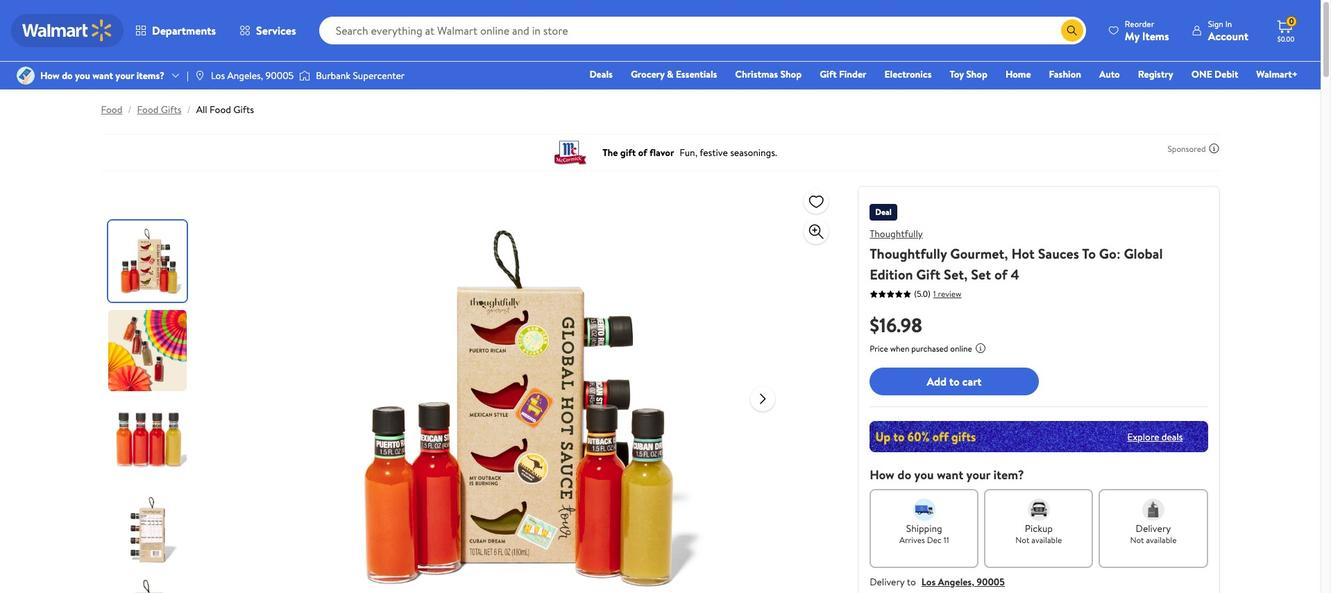 Task type: locate. For each thing, give the bounding box(es) containing it.
walmart+ link
[[1250, 67, 1304, 82]]

0 horizontal spatial to
[[907, 575, 916, 589]]

1 vertical spatial to
[[907, 575, 916, 589]]

walmart image
[[22, 19, 112, 42]]

1 horizontal spatial gifts
[[233, 103, 254, 117]]

shop right christmas
[[780, 67, 802, 81]]

pickup not available
[[1016, 522, 1062, 546]]

thoughtfully down thoughtfully link
[[870, 244, 947, 263]]

want
[[92, 69, 113, 83], [937, 466, 963, 484]]

want up the food link
[[92, 69, 113, 83]]

1 vertical spatial 90005
[[977, 575, 1005, 589]]

/ left all
[[187, 103, 191, 117]]

items
[[1142, 28, 1169, 43]]

0 horizontal spatial gifts
[[161, 103, 181, 117]]

/ right the food link
[[128, 103, 132, 117]]

1 shop from the left
[[780, 67, 802, 81]]

not inside delivery not available
[[1130, 534, 1144, 546]]

item?
[[993, 466, 1024, 484]]

1 not from the left
[[1016, 534, 1030, 546]]

home link
[[999, 67, 1037, 82]]

online
[[950, 343, 972, 355]]

0 horizontal spatial your
[[115, 69, 134, 83]]

 image down walmart image
[[17, 67, 35, 85]]

2 available from the left
[[1146, 534, 1177, 546]]

1 horizontal spatial to
[[949, 374, 960, 389]]

intent image for pickup image
[[1028, 499, 1050, 521]]

0 vertical spatial gift
[[820, 67, 837, 81]]

thoughtfully gourmet, hot sauces to go: global edition gift set, set of 4 - image 4 of 8 image
[[108, 489, 189, 570]]

0 horizontal spatial do
[[62, 69, 73, 83]]

available inside pickup not available
[[1032, 534, 1062, 546]]

1 horizontal spatial angeles,
[[938, 575, 974, 589]]

1 vertical spatial gift
[[916, 265, 941, 284]]

want for items?
[[92, 69, 113, 83]]

1 horizontal spatial shop
[[966, 67, 988, 81]]

1 horizontal spatial you
[[914, 466, 934, 484]]

1 horizontal spatial available
[[1146, 534, 1177, 546]]

explore deals link
[[1122, 424, 1189, 449]]

2 horizontal spatial food
[[210, 103, 231, 117]]

0 horizontal spatial  image
[[17, 67, 35, 85]]

to
[[949, 374, 960, 389], [907, 575, 916, 589]]

departments button
[[124, 14, 228, 47]]

one debit link
[[1185, 67, 1245, 82]]

1 horizontal spatial do
[[898, 466, 911, 484]]

not down intent image for delivery
[[1130, 534, 1144, 546]]

delivery down intent image for delivery
[[1136, 522, 1171, 536]]

0 horizontal spatial /
[[128, 103, 132, 117]]

1 horizontal spatial /
[[187, 103, 191, 117]]

1 horizontal spatial want
[[937, 466, 963, 484]]

Walmart Site-Wide search field
[[319, 17, 1086, 44]]

delivery down arrives
[[870, 575, 905, 589]]

not down intent image for pickup
[[1016, 534, 1030, 546]]

 image
[[299, 69, 310, 83]]

arrives
[[899, 534, 925, 546]]

go:
[[1099, 244, 1121, 263]]

thoughtfully gourmet, hot sauces to go: global edition gift set, set of 4 - image 1 of 8 image
[[108, 221, 189, 302]]

to inside button
[[949, 374, 960, 389]]

food gifts link
[[137, 103, 181, 117]]

available for delivery
[[1146, 534, 1177, 546]]

0 horizontal spatial food
[[101, 103, 122, 117]]

you
[[75, 69, 90, 83], [914, 466, 934, 484]]

gift
[[820, 67, 837, 81], [916, 265, 941, 284]]

0 horizontal spatial you
[[75, 69, 90, 83]]

0 horizontal spatial gift
[[820, 67, 837, 81]]

to down arrives
[[907, 575, 916, 589]]

los down dec
[[922, 575, 936, 589]]

add
[[927, 374, 947, 389]]

1 available from the left
[[1032, 534, 1062, 546]]

set,
[[944, 265, 968, 284]]

gift up 1
[[916, 265, 941, 284]]

1 horizontal spatial not
[[1130, 534, 1144, 546]]

angeles,
[[227, 69, 263, 83], [938, 575, 974, 589]]

you for how do you want your item?
[[914, 466, 934, 484]]

add to cart
[[927, 374, 982, 389]]

0 horizontal spatial los
[[211, 69, 225, 83]]

walmart+
[[1256, 67, 1298, 81]]

shop inside the christmas shop link
[[780, 67, 802, 81]]

1 horizontal spatial delivery
[[1136, 522, 1171, 536]]

0 horizontal spatial 90005
[[265, 69, 294, 83]]

thoughtfully
[[870, 227, 923, 241], [870, 244, 947, 263]]

food
[[101, 103, 122, 117], [137, 103, 159, 117], [210, 103, 231, 117]]

do down walmart image
[[62, 69, 73, 83]]

0 vertical spatial your
[[115, 69, 134, 83]]

available inside delivery not available
[[1146, 534, 1177, 546]]

do
[[62, 69, 73, 83], [898, 466, 911, 484]]

grocery
[[631, 67, 665, 81]]

want left item?
[[937, 466, 963, 484]]

2 gifts from the left
[[233, 103, 254, 117]]

0 vertical spatial do
[[62, 69, 73, 83]]

1 vertical spatial how
[[870, 466, 895, 484]]

deals
[[1162, 430, 1183, 444]]

how do you want your item?
[[870, 466, 1024, 484]]

 image
[[17, 67, 35, 85], [194, 70, 205, 81]]

angeles, down 11
[[938, 575, 974, 589]]

available for pickup
[[1032, 534, 1062, 546]]

/
[[128, 103, 132, 117], [187, 103, 191, 117]]

set
[[971, 265, 991, 284]]

0 vertical spatial thoughtfully
[[870, 227, 923, 241]]

0 vertical spatial los
[[211, 69, 225, 83]]

1 vertical spatial delivery
[[870, 575, 905, 589]]

0 vertical spatial delivery
[[1136, 522, 1171, 536]]

2 shop from the left
[[966, 67, 988, 81]]

all food gifts link
[[196, 103, 254, 117]]

sign in to add to favorites list, thoughtfully gourmet, hot sauces to go: global edition gift set, set of 4 image
[[808, 193, 825, 210]]

to left cart at the right of the page
[[949, 374, 960, 389]]

los
[[211, 69, 225, 83], [922, 575, 936, 589]]

1 vertical spatial do
[[898, 466, 911, 484]]

want for item?
[[937, 466, 963, 484]]

gifts left all
[[161, 103, 181, 117]]

delivery not available
[[1130, 522, 1177, 546]]

1 horizontal spatial gift
[[916, 265, 941, 284]]

shop inside toy shop link
[[966, 67, 988, 81]]

0 vertical spatial angeles,
[[227, 69, 263, 83]]

gift finder link
[[814, 67, 873, 82]]

0 horizontal spatial shop
[[780, 67, 802, 81]]

food right all
[[210, 103, 231, 117]]

your for item?
[[966, 466, 990, 484]]

not for delivery
[[1130, 534, 1144, 546]]

your
[[115, 69, 134, 83], [966, 466, 990, 484]]

thoughtfully down deal
[[870, 227, 923, 241]]

available
[[1032, 534, 1062, 546], [1146, 534, 1177, 546]]

1 horizontal spatial your
[[966, 466, 990, 484]]

delivery for not
[[1136, 522, 1171, 536]]

0 vertical spatial 90005
[[265, 69, 294, 83]]

in
[[1225, 18, 1232, 29]]

grocery & essentials
[[631, 67, 717, 81]]

0 horizontal spatial how
[[40, 69, 60, 83]]

items?
[[137, 69, 164, 83]]

&
[[667, 67, 674, 81]]

cart
[[962, 374, 982, 389]]

1 review link
[[930, 288, 962, 299]]

1 vertical spatial you
[[914, 466, 934, 484]]

shop for christmas shop
[[780, 67, 802, 81]]

1 vertical spatial want
[[937, 466, 963, 484]]

next media item image
[[755, 390, 771, 407]]

your left item?
[[966, 466, 990, 484]]

available down intent image for delivery
[[1146, 534, 1177, 546]]

your left items?
[[115, 69, 134, 83]]

gourmet,
[[950, 244, 1008, 263]]

do up shipping
[[898, 466, 911, 484]]

account
[[1208, 28, 1249, 43]]

1 horizontal spatial food
[[137, 103, 159, 117]]

2 not from the left
[[1130, 534, 1144, 546]]

your for items?
[[115, 69, 134, 83]]

available down intent image for pickup
[[1032, 534, 1062, 546]]

hot
[[1012, 244, 1035, 263]]

los right |
[[211, 69, 225, 83]]

not
[[1016, 534, 1030, 546], [1130, 534, 1144, 546]]

search icon image
[[1067, 25, 1078, 36]]

add to cart button
[[870, 368, 1039, 396]]

food down how do you want your items?
[[101, 103, 122, 117]]

delivery inside delivery not available
[[1136, 522, 1171, 536]]

do for how do you want your item?
[[898, 466, 911, 484]]

0 vertical spatial want
[[92, 69, 113, 83]]

gift inside thoughtfully thoughtfully gourmet, hot sauces to go: global edition gift set, set of 4
[[916, 265, 941, 284]]

1 vertical spatial thoughtfully
[[870, 244, 947, 263]]

0 horizontal spatial not
[[1016, 534, 1030, 546]]

not for pickup
[[1016, 534, 1030, 546]]

sign
[[1208, 18, 1223, 29]]

food down items?
[[137, 103, 159, 117]]

deals
[[590, 67, 613, 81]]

1 horizontal spatial how
[[870, 466, 895, 484]]

not inside pickup not available
[[1016, 534, 1030, 546]]

finder
[[839, 67, 867, 81]]

0 vertical spatial how
[[40, 69, 60, 83]]

 image right |
[[194, 70, 205, 81]]

to for delivery
[[907, 575, 916, 589]]

0 horizontal spatial available
[[1032, 534, 1062, 546]]

0 horizontal spatial delivery
[[870, 575, 905, 589]]

0 horizontal spatial want
[[92, 69, 113, 83]]

gifts down los angeles, 90005
[[233, 103, 254, 117]]

2 thoughtfully from the top
[[870, 244, 947, 263]]

burbank supercenter
[[316, 69, 405, 83]]

shop right toy
[[966, 67, 988, 81]]

delivery
[[1136, 522, 1171, 536], [870, 575, 905, 589]]

1 horizontal spatial  image
[[194, 70, 205, 81]]

1 horizontal spatial los
[[922, 575, 936, 589]]

how
[[40, 69, 60, 83], [870, 466, 895, 484]]

1 gifts from the left
[[161, 103, 181, 117]]

0 vertical spatial to
[[949, 374, 960, 389]]

up to sixty percent off deals. shop now. image
[[870, 421, 1208, 453]]

you up intent image for shipping
[[914, 466, 934, 484]]

gift left the finder at top right
[[820, 67, 837, 81]]

intent image for shipping image
[[913, 499, 935, 521]]

christmas
[[735, 67, 778, 81]]

sponsored
[[1168, 143, 1206, 154]]

angeles, up all food gifts "link"
[[227, 69, 263, 83]]

you down walmart image
[[75, 69, 90, 83]]

0 vertical spatial you
[[75, 69, 90, 83]]

1 vertical spatial your
[[966, 466, 990, 484]]



Task type: describe. For each thing, give the bounding box(es) containing it.
christmas shop
[[735, 67, 802, 81]]

registry
[[1138, 67, 1173, 81]]

fashion
[[1049, 67, 1081, 81]]

zoom image modal image
[[808, 223, 825, 240]]

electronics link
[[878, 67, 938, 82]]

christmas shop link
[[729, 67, 808, 82]]

toy
[[950, 67, 964, 81]]

shipping
[[906, 522, 942, 536]]

electronics
[[885, 67, 932, 81]]

delivery to los angeles, 90005
[[870, 575, 1005, 589]]

how for how do you want your item?
[[870, 466, 895, 484]]

shop for toy shop
[[966, 67, 988, 81]]

ad disclaimer and feedback image
[[1209, 143, 1220, 154]]

1 thoughtfully from the top
[[870, 227, 923, 241]]

1 food from the left
[[101, 103, 122, 117]]

reorder
[[1125, 18, 1154, 29]]

all
[[196, 103, 207, 117]]

review
[[938, 288, 962, 299]]

deal
[[875, 206, 892, 218]]

my
[[1125, 28, 1140, 43]]

essentials
[[676, 67, 717, 81]]

11
[[944, 534, 949, 546]]

home
[[1006, 67, 1031, 81]]

of
[[994, 265, 1007, 284]]

one
[[1191, 67, 1212, 81]]

gift finder
[[820, 67, 867, 81]]

0 horizontal spatial angeles,
[[227, 69, 263, 83]]

pickup
[[1025, 522, 1053, 536]]

2 food from the left
[[137, 103, 159, 117]]

explore
[[1127, 430, 1159, 444]]

dec
[[927, 534, 942, 546]]

3 food from the left
[[210, 103, 231, 117]]

 image for los
[[194, 70, 205, 81]]

explore deals
[[1127, 430, 1183, 444]]

intent image for delivery image
[[1142, 499, 1165, 521]]

global
[[1124, 244, 1163, 263]]

purchased
[[911, 343, 948, 355]]

fashion link
[[1043, 67, 1088, 82]]

4
[[1011, 265, 1019, 284]]

1 horizontal spatial 90005
[[977, 575, 1005, 589]]

Search search field
[[319, 17, 1086, 44]]

0 $0.00
[[1278, 15, 1295, 44]]

2 / from the left
[[187, 103, 191, 117]]

toy shop
[[950, 67, 988, 81]]

$0.00
[[1278, 34, 1295, 44]]

grocery & essentials link
[[625, 67, 723, 82]]

to
[[1082, 244, 1096, 263]]

price
[[870, 343, 888, 355]]

price when purchased online
[[870, 343, 972, 355]]

how for how do you want your items?
[[40, 69, 60, 83]]

thoughtfully link
[[870, 227, 923, 241]]

to for add
[[949, 374, 960, 389]]

los angeles, 90005
[[211, 69, 294, 83]]

(5.0)
[[914, 288, 930, 300]]

thoughtfully gourmet, hot sauces to go: global edition gift set, set of 4 - image 2 of 8 image
[[108, 310, 189, 391]]

auto
[[1099, 67, 1120, 81]]

 image for how
[[17, 67, 35, 85]]

how do you want your items?
[[40, 69, 164, 83]]

delivery for to
[[870, 575, 905, 589]]

los angeles, 90005 button
[[922, 575, 1005, 589]]

departments
[[152, 23, 216, 38]]

reorder my items
[[1125, 18, 1169, 43]]

1 vertical spatial los
[[922, 575, 936, 589]]

edition
[[870, 265, 913, 284]]

do for how do you want your items?
[[62, 69, 73, 83]]

services button
[[228, 14, 308, 47]]

debit
[[1215, 67, 1238, 81]]

auto link
[[1093, 67, 1126, 82]]

one debit
[[1191, 67, 1238, 81]]

0
[[1289, 15, 1294, 27]]

thoughtfully thoughtfully gourmet, hot sauces to go: global edition gift set, set of 4
[[870, 227, 1163, 284]]

$16.98
[[870, 312, 922, 339]]

food / food gifts / all food gifts
[[101, 103, 254, 117]]

registry link
[[1132, 67, 1180, 82]]

toy shop link
[[943, 67, 994, 82]]

supercenter
[[353, 69, 405, 83]]

when
[[890, 343, 909, 355]]

deals link
[[583, 67, 619, 82]]

1 vertical spatial angeles,
[[938, 575, 974, 589]]

shipping arrives dec 11
[[899, 522, 949, 546]]

|
[[187, 69, 189, 83]]

food link
[[101, 103, 122, 117]]

thoughtfully gourmet, hot sauces to go: global edition gift set, set of 4 image
[[295, 186, 739, 593]]

1 / from the left
[[128, 103, 132, 117]]

sign in account
[[1208, 18, 1249, 43]]

clear search field text image
[[1044, 25, 1055, 36]]

thoughtfully gourmet, hot sauces to go: global edition gift set, set of 4 - image 3 of 8 image
[[108, 400, 189, 481]]

you for how do you want your items?
[[75, 69, 90, 83]]

sauces
[[1038, 244, 1079, 263]]

thoughtfully gourmet, hot sauces to go: global edition gift set, set of 4 - image 5 of 8 image
[[108, 579, 189, 593]]

1
[[933, 288, 936, 299]]

(5.0) 1 review
[[914, 288, 962, 300]]

legal information image
[[975, 343, 986, 354]]



Task type: vqa. For each thing, say whether or not it's contained in the screenshot.
Hi, Kendall P Account
no



